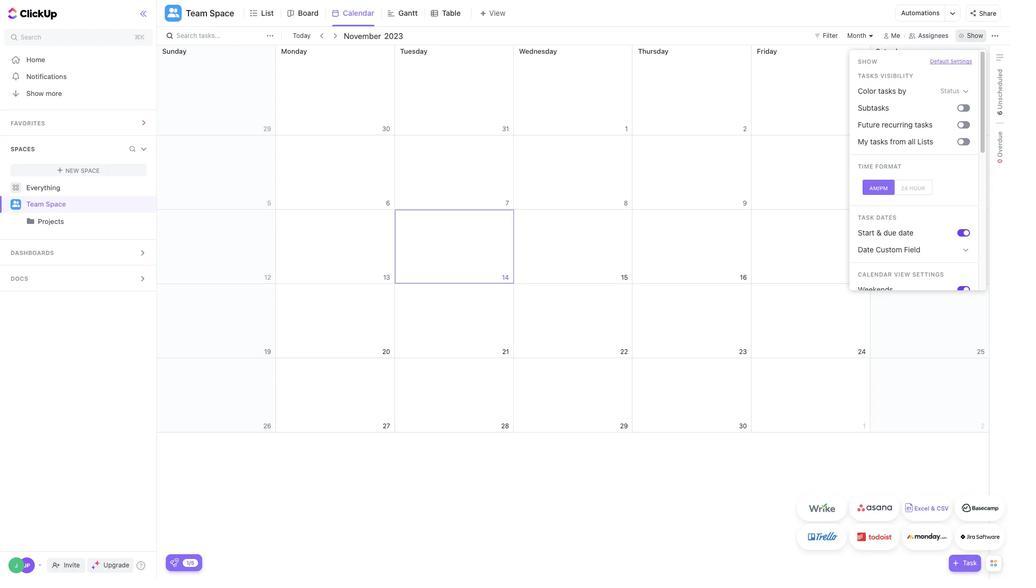 Task type: describe. For each thing, give the bounding box(es) containing it.
everything
[[26, 183, 60, 192]]

team space for team space link
[[26, 200, 66, 208]]

all
[[908, 137, 916, 146]]

saturday
[[876, 47, 906, 55]]

team space link
[[26, 196, 148, 213]]

visibility
[[881, 72, 914, 79]]

tasks
[[858, 72, 879, 79]]

table link
[[442, 0, 465, 26]]

grid containing sunday
[[157, 45, 990, 579]]

date custom field button
[[854, 241, 975, 258]]

am/pm
[[870, 185, 888, 191]]

date custom field
[[858, 245, 921, 254]]

team for the team space button
[[186, 8, 208, 18]]

time format
[[858, 163, 902, 170]]

show inside 'sidebar' navigation
[[26, 89, 44, 97]]

14
[[502, 273, 509, 281]]

1 row from the top
[[157, 45, 990, 135]]

tasks inside future recurring tasks button
[[915, 120, 933, 129]]

custom
[[876, 245, 903, 254]]

gantt
[[399, 8, 418, 17]]

me
[[892, 32, 901, 40]]

row containing 19
[[157, 284, 990, 358]]

board
[[298, 8, 319, 17]]

dashboards
[[11, 249, 54, 256]]

new space
[[65, 167, 100, 174]]

hour
[[910, 185, 926, 191]]

1 projects link from the left
[[1, 213, 148, 230]]

20
[[383, 348, 390, 355]]

space for the team space button
[[210, 8, 234, 18]]

26
[[263, 422, 271, 430]]

28
[[501, 422, 509, 430]]

upgrade
[[104, 561, 129, 569]]

subtasks
[[858, 103, 890, 112]]

24 for 24 hour
[[902, 185, 908, 191]]

start & due date button
[[854, 224, 958, 241]]

dates
[[877, 214, 897, 221]]

gantt link
[[399, 0, 422, 26]]

format
[[876, 163, 902, 170]]

thursday
[[638, 47, 669, 55]]

team space button
[[182, 2, 234, 25]]

user group image
[[12, 201, 20, 207]]

by
[[899, 86, 907, 95]]

weekends
[[858, 285, 894, 294]]

lists
[[918, 137, 934, 146]]

21
[[503, 348, 509, 355]]

csv
[[937, 505, 949, 512]]

task dates
[[858, 214, 897, 221]]

onboarding checklist button image
[[170, 559, 179, 567]]

space for team space link
[[46, 200, 66, 208]]

search for search tasks...
[[177, 32, 197, 40]]

& for excel
[[932, 505, 936, 512]]

subtasks button
[[854, 100, 958, 116]]

share
[[980, 9, 997, 17]]

field
[[905, 245, 921, 254]]

weekends button
[[854, 281, 958, 298]]

tasks for by
[[879, 86, 897, 95]]

from
[[891, 137, 906, 146]]

task for task dates
[[858, 214, 875, 221]]

time
[[858, 163, 874, 170]]

monday
[[281, 47, 307, 55]]

invite
[[64, 561, 80, 569]]

favorites
[[11, 120, 45, 126]]

24 hour
[[902, 185, 926, 191]]

0
[[996, 159, 1004, 163]]

date
[[858, 245, 874, 254]]

calendar for calendar
[[343, 8, 374, 17]]

board link
[[298, 0, 323, 26]]

favorites button
[[0, 110, 157, 135]]

tuesday
[[400, 47, 428, 55]]

wednesday
[[519, 47, 557, 55]]

29
[[621, 422, 628, 430]]

tasks visibility
[[858, 72, 914, 79]]

date
[[899, 228, 914, 237]]

search for search
[[21, 33, 41, 41]]

assignees
[[919, 32, 949, 40]]

upgrade link
[[87, 558, 134, 573]]

start
[[858, 228, 875, 237]]

unscheduled
[[996, 69, 1004, 111]]

notifications
[[26, 72, 67, 80]]

17
[[860, 273, 866, 281]]

date custom field button
[[850, 241, 979, 258]]

me button
[[880, 30, 905, 42]]

27
[[383, 422, 390, 430]]

19
[[264, 348, 271, 355]]

docs
[[11, 275, 28, 282]]

16
[[740, 273, 747, 281]]

calendar for calendar view settings
[[858, 271, 893, 278]]

share button
[[967, 5, 1001, 22]]

my tasks from all lists button
[[854, 133, 958, 150]]



Task type: locate. For each thing, give the bounding box(es) containing it.
1 horizontal spatial calendar
[[858, 271, 893, 278]]

team space down the everything
[[26, 200, 66, 208]]

15
[[622, 273, 628, 281]]

show left more
[[26, 89, 44, 97]]

start & due date
[[858, 228, 914, 237]]

1 horizontal spatial show
[[858, 58, 878, 65]]

settings
[[951, 58, 973, 64]]

24 for 24
[[859, 348, 866, 355]]

due
[[884, 228, 897, 237]]

show more
[[26, 89, 62, 97]]

tasks inside my tasks from all lists button
[[871, 137, 889, 146]]

team inside button
[[186, 8, 208, 18]]

automations
[[902, 9, 940, 17]]

sidebar navigation
[[0, 0, 157, 579]]

onboarding checklist button element
[[170, 559, 179, 567]]

tasks...
[[199, 32, 220, 40]]

calendar
[[343, 8, 374, 17], [858, 271, 893, 278]]

1 horizontal spatial team space
[[186, 8, 234, 18]]

search
[[177, 32, 197, 40], [21, 33, 41, 41]]

18
[[978, 273, 985, 281]]

overdue
[[996, 131, 1004, 159]]

today
[[293, 32, 311, 40]]

show button
[[956, 30, 987, 42]]

2 row from the top
[[157, 135, 990, 210]]

default settings
[[931, 58, 973, 64]]

2 vertical spatial tasks
[[871, 137, 889, 146]]

tasks left by
[[879, 86, 897, 95]]

excel & csv link
[[903, 495, 953, 521]]

0 horizontal spatial space
[[46, 200, 66, 208]]

space right new
[[81, 167, 100, 174]]

1 horizontal spatial space
[[81, 167, 100, 174]]

team space for the team space button
[[186, 8, 234, 18]]

0 vertical spatial team space
[[186, 8, 234, 18]]

0 horizontal spatial show
[[26, 89, 44, 97]]

0 horizontal spatial search
[[21, 33, 41, 41]]

team down the everything
[[26, 200, 44, 208]]

2 vertical spatial show
[[26, 89, 44, 97]]

team space
[[186, 8, 234, 18], [26, 200, 66, 208]]

team up search tasks...
[[186, 8, 208, 18]]

space inside button
[[210, 8, 234, 18]]

0 vertical spatial 24
[[902, 185, 908, 191]]

calendar right board link
[[343, 8, 374, 17]]

team for team space link
[[26, 200, 44, 208]]

0 horizontal spatial task
[[858, 214, 875, 221]]

⌘k
[[135, 33, 145, 41]]

1 horizontal spatial task
[[964, 559, 978, 567]]

future recurring tasks button
[[854, 116, 958, 133]]

1 horizontal spatial search
[[177, 32, 197, 40]]

tasks right my
[[871, 137, 889, 146]]

show down share button
[[968, 32, 984, 40]]

new
[[65, 167, 79, 174]]

0 vertical spatial task
[[858, 214, 875, 221]]

0 horizontal spatial calendar
[[343, 8, 374, 17]]

23
[[740, 348, 747, 355]]

notifications link
[[0, 68, 157, 85]]

0 vertical spatial space
[[210, 8, 234, 18]]

0 horizontal spatial 24
[[859, 348, 866, 355]]

5 row from the top
[[157, 358, 990, 433]]

search inside 'sidebar' navigation
[[21, 33, 41, 41]]

friday
[[757, 47, 778, 55]]

0 vertical spatial tasks
[[879, 86, 897, 95]]

0 horizontal spatial team space
[[26, 200, 66, 208]]

future recurring tasks
[[858, 120, 933, 129]]

calendar view settings
[[858, 271, 945, 278]]

show inside show dropdown button
[[968, 32, 984, 40]]

excel & csv
[[915, 505, 949, 512]]

task
[[858, 214, 875, 221], [964, 559, 978, 567]]

assignees button
[[905, 30, 954, 42]]

table
[[442, 8, 461, 17]]

3 row from the top
[[157, 210, 990, 284]]

0 vertical spatial team
[[186, 8, 208, 18]]

grid
[[157, 45, 990, 579]]

sunday
[[162, 47, 187, 55]]

30
[[739, 422, 747, 430]]

1 vertical spatial calendar
[[858, 271, 893, 278]]

6
[[996, 111, 1004, 115]]

& inside button
[[877, 228, 882, 237]]

show up tasks
[[858, 58, 878, 65]]

calendar up weekends
[[858, 271, 893, 278]]

2 projects link from the left
[[38, 213, 148, 230]]

team space up tasks...
[[186, 8, 234, 18]]

team space inside button
[[186, 8, 234, 18]]

list
[[261, 8, 274, 17]]

1 vertical spatial tasks
[[915, 120, 933, 129]]

2 vertical spatial space
[[46, 200, 66, 208]]

projects link
[[1, 213, 148, 230], [38, 213, 148, 230]]

0 vertical spatial calendar
[[343, 8, 374, 17]]

1 horizontal spatial &
[[932, 505, 936, 512]]

1 horizontal spatial 24
[[902, 185, 908, 191]]

team
[[186, 8, 208, 18], [26, 200, 44, 208]]

25
[[978, 348, 985, 355]]

list link
[[261, 0, 278, 26]]

my
[[858, 137, 869, 146]]

space up projects
[[46, 200, 66, 208]]

search tasks...
[[177, 32, 220, 40]]

row
[[157, 45, 990, 135], [157, 135, 990, 210], [157, 210, 990, 284], [157, 284, 990, 358], [157, 358, 990, 433]]

team space inside 'sidebar' navigation
[[26, 200, 66, 208]]

space up search tasks... text field
[[210, 8, 234, 18]]

automations button
[[897, 5, 946, 21]]

view
[[895, 271, 911, 278]]

default
[[931, 58, 950, 64]]

future
[[858, 120, 880, 129]]

tasks up lists
[[915, 120, 933, 129]]

everything link
[[0, 179, 157, 196]]

1 vertical spatial &
[[932, 505, 936, 512]]

search up home
[[21, 33, 41, 41]]

22
[[621, 348, 628, 355]]

4 row from the top
[[157, 284, 990, 358]]

1 vertical spatial team space
[[26, 200, 66, 208]]

home link
[[0, 51, 157, 68]]

row containing 14
[[157, 210, 990, 284]]

team inside 'sidebar' navigation
[[26, 200, 44, 208]]

color
[[858, 86, 877, 95]]

1 vertical spatial task
[[964, 559, 978, 567]]

projects
[[38, 217, 64, 226]]

1/5
[[187, 559, 194, 566]]

settings
[[913, 271, 945, 278]]

0 horizontal spatial team
[[26, 200, 44, 208]]

row containing 26
[[157, 358, 990, 433]]

excel
[[915, 505, 930, 512]]

search up sunday
[[177, 32, 197, 40]]

& for start
[[877, 228, 882, 237]]

2 horizontal spatial show
[[968, 32, 984, 40]]

space
[[210, 8, 234, 18], [81, 167, 100, 174], [46, 200, 66, 208]]

1 vertical spatial 24
[[859, 348, 866, 355]]

&
[[877, 228, 882, 237], [932, 505, 936, 512]]

1 vertical spatial team
[[26, 200, 44, 208]]

& left due
[[877, 228, 882, 237]]

my tasks from all lists
[[858, 137, 934, 146]]

1 vertical spatial space
[[81, 167, 100, 174]]

0 vertical spatial &
[[877, 228, 882, 237]]

0 horizontal spatial &
[[877, 228, 882, 237]]

& left csv
[[932, 505, 936, 512]]

1 horizontal spatial team
[[186, 8, 208, 18]]

task for task
[[964, 559, 978, 567]]

home
[[26, 55, 45, 63]]

2 horizontal spatial space
[[210, 8, 234, 18]]

tasks for from
[[871, 137, 889, 146]]

color tasks by
[[858, 86, 907, 95]]

24 inside row
[[859, 348, 866, 355]]

0 vertical spatial show
[[968, 32, 984, 40]]

1 vertical spatial show
[[858, 58, 878, 65]]

more
[[46, 89, 62, 97]]

status
[[941, 87, 960, 95]]

Search tasks... text field
[[177, 28, 264, 43]]



Task type: vqa. For each thing, say whether or not it's contained in the screenshot.
leftmost Search
yes



